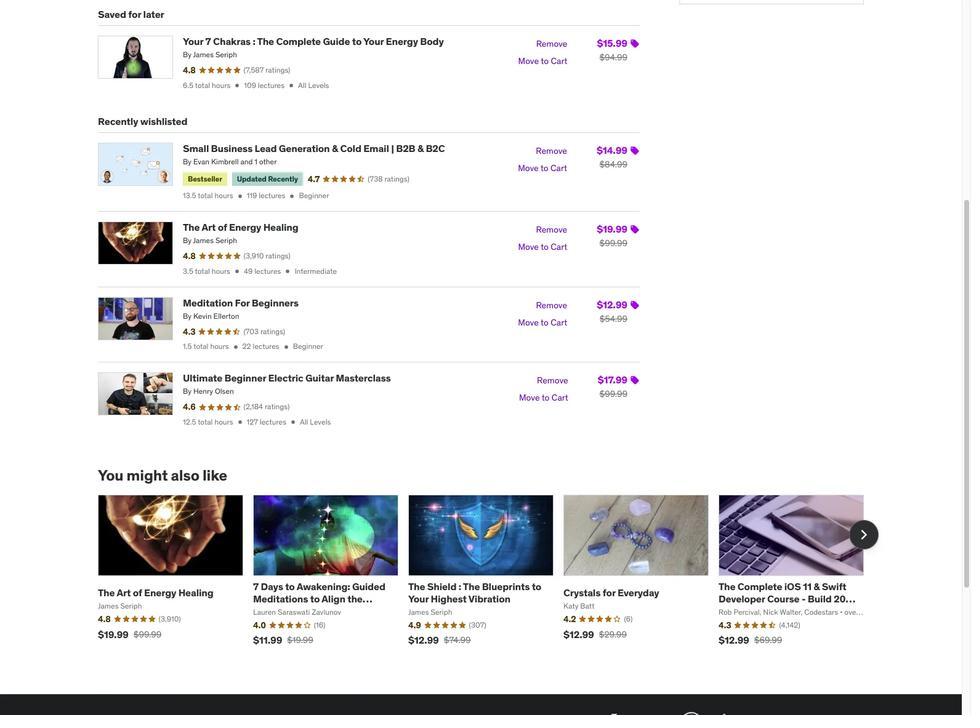 Task type: describe. For each thing, give the bounding box(es) containing it.
apps
[[719, 605, 743, 617]]

you might also like
[[98, 466, 227, 485]]

$99.99 for $17.99
[[600, 389, 628, 400]]

11
[[803, 581, 812, 593]]

hours down bestseller
[[215, 191, 233, 200]]

hours for beginner
[[215, 418, 233, 427]]

coupon icon image for $12.99
[[630, 300, 640, 310]]

might
[[127, 466, 168, 485]]

109
[[244, 81, 256, 90]]

to inside the shield : the blueprints to your highest vibration
[[532, 581, 542, 593]]

ultimate beginner electric guitar masterclass by henry olsen
[[183, 372, 391, 396]]

$12.99 $54.99
[[597, 298, 628, 324]]

coupon icon image for $15.99
[[630, 39, 640, 49]]

lectures for chakras
[[258, 81, 285, 90]]

(2,184 ratings)
[[244, 402, 290, 412]]

move to cart button for $17.99
[[519, 390, 568, 407]]

13.5
[[183, 191, 196, 200]]

the for the complete ios 11 & swift developer course - build 20 apps
[[719, 581, 736, 593]]

levels for the
[[308, 81, 329, 90]]

kevin
[[193, 312, 212, 321]]

move to cart button for $12.99
[[518, 315, 567, 332]]

masterclass
[[336, 372, 391, 384]]

remove move to cart for $12.99
[[518, 300, 567, 328]]

lectures for electric
[[260, 418, 286, 427]]

crystals
[[564, 587, 601, 599]]

1 horizontal spatial your
[[363, 35, 384, 47]]

& for email
[[332, 142, 338, 155]]

swift
[[822, 581, 847, 593]]

1.5 total hours
[[183, 342, 229, 351]]

by inside your 7 chakras : the complete guide to your energy body by james seriph
[[183, 50, 192, 59]]

cart left $14.99 $84.99
[[551, 163, 567, 174]]

3.5
[[183, 267, 193, 276]]

$17.99
[[598, 374, 628, 386]]

127
[[247, 418, 258, 427]]

xxsmall image for 119 lectures
[[236, 192, 244, 201]]

beginner for 22 lectures
[[293, 342, 323, 351]]

ios
[[785, 581, 801, 593]]

the for the art of energy healing
[[98, 587, 115, 599]]

cold
[[340, 142, 361, 155]]

|
[[391, 142, 394, 155]]

vibration
[[469, 593, 511, 605]]

meditation for beginners by kevin ellerton
[[183, 297, 299, 321]]

4.6
[[183, 402, 196, 413]]

ratings) for healing
[[266, 251, 291, 261]]

nasdaq image
[[593, 710, 663, 716]]

the inside your 7 chakras : the complete guide to your energy body by james seriph
[[257, 35, 274, 47]]

healing for the art of energy healing by james seriph
[[263, 221, 299, 233]]

ratings) for kevin
[[260, 327, 285, 336]]

the art of energy healing by james seriph
[[183, 221, 299, 245]]

complete inside the complete ios 11 & swift developer course - build 20 apps
[[738, 581, 783, 593]]

12.5
[[183, 418, 196, 427]]

b2c
[[426, 142, 445, 155]]

(2,184
[[244, 402, 263, 412]]

hours for for
[[210, 342, 229, 351]]

$15.99 $94.99
[[597, 37, 628, 63]]

$12.99
[[597, 298, 628, 311]]

4.3
[[183, 326, 196, 337]]

3.5 total hours
[[183, 267, 230, 276]]

1.5
[[183, 342, 192, 351]]

13.5 total hours
[[183, 191, 233, 200]]

james inside your 7 chakras : the complete guide to your energy body by james seriph
[[193, 50, 214, 59]]

later
[[143, 8, 164, 20]]

blueprints
[[482, 581, 530, 593]]

remove button for $17.99
[[537, 373, 568, 390]]

beginner for 119 lectures
[[299, 191, 329, 200]]

of for the art of energy healing by james seriph
[[218, 221, 227, 233]]

lectures for beginners
[[253, 342, 279, 351]]

coupon icon image for $17.99
[[630, 376, 640, 386]]

xxsmall image right the '109 lectures'
[[287, 81, 296, 90]]

build
[[808, 593, 832, 605]]

ratings) for masterclass
[[265, 402, 290, 412]]

remove move to cart for $15.99
[[518, 38, 568, 67]]

$19.99 $99.99
[[597, 223, 628, 249]]

all for masterclass
[[300, 418, 308, 427]]

saved
[[98, 8, 126, 20]]

saved for later
[[98, 8, 164, 20]]

art for the art of energy healing by james seriph
[[202, 221, 216, 233]]

12.5 total hours
[[183, 418, 233, 427]]

lectures down updated recently
[[259, 191, 285, 200]]

(703
[[244, 327, 259, 336]]

your inside the shield : the blueprints to your highest vibration
[[408, 593, 429, 605]]

0 horizontal spatial your
[[183, 35, 203, 47]]

(3,910
[[244, 251, 264, 261]]

meditations
[[253, 593, 308, 605]]

remove move to cart for $17.99
[[519, 375, 568, 404]]

the shield : the blueprints to your highest vibration link
[[408, 581, 542, 605]]

total right 13.5
[[198, 191, 213, 200]]

2,184 ratings element
[[244, 402, 290, 413]]

coupon icon image for $19.99
[[630, 225, 640, 235]]

small business lead generation & cold email | b2b & b2c by evan kimbrell and 1 other
[[183, 142, 445, 166]]

49
[[244, 267, 253, 276]]

you
[[98, 466, 123, 485]]

energy for the art of energy healing
[[144, 587, 176, 599]]

energy for the art of energy healing by james seriph
[[229, 221, 261, 233]]

the complete ios 11 & swift developer course - build 20 apps
[[719, 581, 847, 617]]

$54.99
[[600, 313, 628, 324]]

by inside the ultimate beginner electric guitar masterclass by henry olsen
[[183, 387, 192, 396]]

6.5
[[183, 81, 193, 90]]

chakras inside 7 days to awakening: guided meditations to align the chakras
[[253, 605, 291, 617]]

lectures for of
[[254, 267, 281, 276]]

volkswagen image
[[678, 710, 705, 716]]

next image
[[854, 525, 874, 545]]

cart for $15.99
[[551, 56, 568, 67]]

cart for $12.99
[[551, 317, 567, 328]]

cart for $19.99
[[551, 242, 567, 253]]

business
[[211, 142, 253, 155]]

guide
[[323, 35, 350, 47]]

remove move to cart for $19.99
[[518, 224, 567, 253]]

seriph inside the art of energy healing by james seriph
[[216, 236, 237, 245]]

carousel element
[[98, 495, 879, 656]]

highest
[[431, 593, 467, 605]]

1
[[255, 157, 257, 166]]

course
[[767, 593, 800, 605]]

the complete ios 11 & swift developer course - build 20 apps link
[[719, 581, 856, 617]]

developer
[[719, 593, 765, 605]]

guitar
[[306, 372, 334, 384]]

meditation
[[183, 297, 233, 309]]

& for developer
[[814, 581, 820, 593]]

remove for $15.99
[[536, 38, 568, 49]]

remove for $17.99
[[537, 375, 568, 386]]

your 7 chakras : the complete guide to your energy body by james seriph
[[183, 35, 444, 59]]

other
[[259, 157, 277, 166]]

6.5 total hours
[[183, 81, 231, 90]]

xxsmall image for 49 lectures
[[233, 267, 241, 276]]

coupon icon image for $14.99
[[630, 146, 640, 156]]

$17.99 $99.99
[[598, 374, 628, 400]]

(703 ratings)
[[244, 327, 285, 336]]

move for $12.99
[[518, 317, 539, 328]]

bestseller
[[188, 174, 222, 183]]

xxsmall image left 22 at top left
[[231, 343, 240, 352]]

energy inside your 7 chakras : the complete guide to your energy body by james seriph
[[386, 35, 418, 47]]

ultimate
[[183, 372, 222, 384]]

remove button for $12.99
[[536, 297, 567, 315]]

updated
[[237, 174, 267, 183]]

your 7 chakras : the complete guide to your energy body link
[[183, 35, 444, 47]]

the for the shield : the blueprints to your highest vibration
[[408, 581, 425, 593]]

$94.99
[[600, 52, 628, 63]]

hours for art
[[212, 267, 230, 276]]

b2b
[[396, 142, 415, 155]]

3,910 ratings element
[[244, 251, 291, 262]]

0 horizontal spatial recently
[[98, 115, 138, 127]]

crystals for everyday link
[[564, 587, 659, 599]]

20
[[834, 593, 846, 605]]

beginner inside the ultimate beginner electric guitar masterclass by henry olsen
[[224, 372, 266, 384]]

109 lectures
[[244, 81, 285, 90]]



Task type: vqa. For each thing, say whether or not it's contained in the screenshot.


Task type: locate. For each thing, give the bounding box(es) containing it.
by inside the art of energy healing by james seriph
[[183, 236, 192, 245]]

beginner up guitar
[[293, 342, 323, 351]]

small business lead generation & cold email | b2b & b2c link
[[183, 142, 445, 155]]

5 by from the top
[[183, 387, 192, 396]]

your up 6.5
[[183, 35, 203, 47]]

total for ultimate
[[198, 418, 213, 427]]

ratings) inside 2,184 ratings element
[[265, 402, 290, 412]]

electric
[[268, 372, 304, 384]]

cart
[[551, 56, 568, 67], [551, 163, 567, 174], [551, 242, 567, 253], [551, 317, 567, 328], [552, 393, 568, 404]]

remove button for $19.99
[[536, 222, 567, 239]]

lectures down 2,184 ratings element in the left bottom of the page
[[260, 418, 286, 427]]

4 by from the top
[[183, 312, 192, 321]]

the inside the complete ios 11 & swift developer course - build 20 apps
[[719, 581, 736, 593]]

art for the art of energy healing
[[117, 587, 131, 599]]

move for $17.99
[[519, 393, 540, 404]]

& left b2c
[[418, 142, 424, 155]]

beginner
[[299, 191, 329, 200], [293, 342, 323, 351], [224, 372, 266, 384]]

xxsmall image
[[288, 192, 297, 201], [284, 267, 292, 276], [231, 343, 240, 352], [289, 418, 297, 427]]

remove for $12.99
[[536, 300, 567, 311]]

small
[[183, 142, 209, 155]]

0 vertical spatial complete
[[276, 35, 321, 47]]

by inside small business lead generation & cold email | b2b & b2c by evan kimbrell and 1 other
[[183, 157, 192, 166]]

cart left $12.99 $54.99
[[551, 317, 567, 328]]

2 horizontal spatial &
[[814, 581, 820, 593]]

move for $19.99
[[518, 242, 539, 253]]

2 4.8 from the top
[[183, 251, 196, 262]]

all right '127 lectures'
[[300, 418, 308, 427]]

total for the
[[195, 267, 210, 276]]

total for meditation
[[193, 342, 209, 351]]

ultimate beginner electric guitar masterclass link
[[183, 372, 391, 384]]

by up 6.5
[[183, 50, 192, 59]]

by left evan
[[183, 157, 192, 166]]

of inside carousel element
[[133, 587, 142, 599]]

0 horizontal spatial 7
[[205, 35, 211, 47]]

for for crystals
[[603, 587, 616, 599]]

4 coupon icon image from the top
[[630, 300, 640, 310]]

remove left $15.99
[[536, 38, 568, 49]]

energy inside carousel element
[[144, 587, 176, 599]]

0 vertical spatial seriph
[[216, 50, 237, 59]]

james inside the art of energy healing by james seriph
[[193, 236, 214, 245]]

remove left $17.99
[[537, 375, 568, 386]]

james
[[193, 50, 214, 59], [193, 236, 214, 245]]

recently left wishlisted
[[98, 115, 138, 127]]

1 horizontal spatial energy
[[229, 221, 261, 233]]

0 vertical spatial the art of energy healing link
[[183, 221, 299, 233]]

: right the shield
[[459, 581, 461, 593]]

by up 3.5
[[183, 236, 192, 245]]

hours for 7
[[212, 81, 231, 90]]

by up the 4.6
[[183, 387, 192, 396]]

lectures down 3,910 ratings element on the left top of page
[[254, 267, 281, 276]]

xxsmall image right 119 lectures
[[288, 192, 297, 201]]

3 coupon icon image from the top
[[630, 225, 640, 235]]

for left later
[[128, 8, 141, 20]]

xxsmall image left 49
[[233, 267, 241, 276]]

art inside carousel element
[[117, 587, 131, 599]]

1 horizontal spatial art
[[202, 221, 216, 233]]

move for $15.99
[[518, 56, 539, 67]]

: up (7,587
[[253, 35, 255, 47]]

$99.99 inside $19.99 $99.99
[[600, 238, 628, 249]]

all levels for masterclass
[[300, 418, 331, 427]]

coupon icon image right $12.99
[[630, 300, 640, 310]]

hours left 127
[[215, 418, 233, 427]]

1 4.8 from the top
[[183, 65, 196, 76]]

1 vertical spatial seriph
[[216, 236, 237, 245]]

xxsmall image
[[233, 81, 242, 90], [287, 81, 296, 90], [236, 192, 244, 201], [233, 267, 241, 276], [282, 343, 291, 352], [236, 418, 244, 427]]

1 seriph from the top
[[216, 50, 237, 59]]

complete left ios
[[738, 581, 783, 593]]

1 vertical spatial of
[[133, 587, 142, 599]]

1 vertical spatial for
[[603, 587, 616, 599]]

your left highest
[[408, 593, 429, 605]]

for
[[128, 8, 141, 20], [603, 587, 616, 599]]

of inside the art of energy healing by james seriph
[[218, 221, 227, 233]]

7 inside 7 days to awakening: guided meditations to align the chakras
[[253, 581, 259, 593]]

of for the art of energy healing
[[133, 587, 142, 599]]

(738 ratings)
[[368, 174, 409, 183]]

recently down other
[[268, 174, 298, 183]]

ratings) for the
[[266, 65, 290, 75]]

1 horizontal spatial 7
[[253, 581, 259, 593]]

0 horizontal spatial for
[[128, 8, 141, 20]]

1 vertical spatial $99.99
[[600, 389, 628, 400]]

0 horizontal spatial of
[[133, 587, 142, 599]]

703 ratings element
[[244, 327, 285, 337]]

0 vertical spatial james
[[193, 50, 214, 59]]

1 horizontal spatial recently
[[268, 174, 298, 183]]

chakras down days
[[253, 605, 291, 617]]

2 vertical spatial energy
[[144, 587, 176, 599]]

awakening:
[[297, 581, 350, 593]]

2 horizontal spatial your
[[408, 593, 429, 605]]

ratings) inside the 738 ratings element
[[385, 174, 409, 183]]

hours left 109
[[212, 81, 231, 90]]

all levels down your 7 chakras : the complete guide to your energy body by james seriph
[[298, 81, 329, 90]]

4.8 up 6.5
[[183, 65, 196, 76]]

total right 3.5
[[195, 267, 210, 276]]

energy inside the art of energy healing by james seriph
[[229, 221, 261, 233]]

cart left $19.99 $99.99
[[551, 242, 567, 253]]

your right guide
[[363, 35, 384, 47]]

0 vertical spatial chakras
[[213, 35, 251, 47]]

0 vertical spatial $99.99
[[600, 238, 628, 249]]

lectures down 703 ratings element on the top of the page
[[253, 342, 279, 351]]

4.8 for the art of energy healing
[[183, 251, 196, 262]]

recently
[[98, 115, 138, 127], [268, 174, 298, 183]]

xxsmall image left 109
[[233, 81, 242, 90]]

total for your
[[195, 81, 210, 90]]

1 horizontal spatial &
[[418, 142, 424, 155]]

hours left 49
[[212, 267, 230, 276]]

1 horizontal spatial chakras
[[253, 605, 291, 617]]

coupon icon image right $15.99
[[630, 39, 640, 49]]

1 vertical spatial energy
[[229, 221, 261, 233]]

0 horizontal spatial chakras
[[213, 35, 251, 47]]

7 left days
[[253, 581, 259, 593]]

healing inside carousel element
[[178, 587, 214, 599]]

the art of energy healing
[[98, 587, 214, 599]]

remove button for $15.99
[[536, 36, 568, 53]]

1 vertical spatial recently
[[268, 174, 298, 183]]

email
[[363, 142, 389, 155]]

7,587 ratings element
[[244, 65, 290, 76]]

body
[[420, 35, 444, 47]]

xxsmall image left 119 at the top left of the page
[[236, 192, 244, 201]]

0 vertical spatial 7
[[205, 35, 211, 47]]

1 by from the top
[[183, 50, 192, 59]]

levels down guitar
[[310, 418, 331, 427]]

for for saved
[[128, 8, 141, 20]]

remove button left $14.99
[[536, 143, 567, 160]]

xxsmall image left 127
[[236, 418, 244, 427]]

all for the
[[298, 81, 306, 90]]

kimbrell
[[211, 157, 239, 166]]

meditation for beginners link
[[183, 297, 299, 309]]

1 $99.99 from the top
[[600, 238, 628, 249]]

remove button left $19.99
[[536, 222, 567, 239]]

remove left $19.99
[[536, 224, 567, 235]]

and
[[240, 157, 253, 166]]

all levels down guitar
[[300, 418, 331, 427]]

seriph up 6.5 total hours
[[216, 50, 237, 59]]

0 horizontal spatial complete
[[276, 35, 321, 47]]

levels down your 7 chakras : the complete guide to your energy body by james seriph
[[308, 81, 329, 90]]

7 up 6.5 total hours
[[205, 35, 211, 47]]

2 james from the top
[[193, 236, 214, 245]]

complete
[[276, 35, 321, 47], [738, 581, 783, 593]]

remove left $14.99
[[536, 145, 567, 156]]

0 vertical spatial all
[[298, 81, 306, 90]]

by inside meditation for beginners by kevin ellerton
[[183, 312, 192, 321]]

: inside the shield : the blueprints to your highest vibration
[[459, 581, 461, 593]]

-
[[802, 593, 806, 605]]

2 horizontal spatial energy
[[386, 35, 418, 47]]

1 vertical spatial all levels
[[300, 418, 331, 427]]

$84.99
[[600, 159, 628, 170]]

like
[[203, 466, 227, 485]]

coupon icon image
[[630, 39, 640, 49], [630, 146, 640, 156], [630, 225, 640, 235], [630, 300, 640, 310], [630, 376, 640, 386]]

1 vertical spatial healing
[[178, 587, 214, 599]]

james up 6.5 total hours
[[193, 50, 214, 59]]

7 inside your 7 chakras : the complete guide to your energy body by james seriph
[[205, 35, 211, 47]]

0 vertical spatial art
[[202, 221, 216, 233]]

for right the crystals
[[603, 587, 616, 599]]

remove button left $17.99
[[537, 373, 568, 390]]

1 horizontal spatial complete
[[738, 581, 783, 593]]

ellerton
[[213, 312, 239, 321]]

beginner up olsen at the left of the page
[[224, 372, 266, 384]]

xxsmall image for 49 lectures
[[284, 267, 292, 276]]

wishlisted
[[140, 115, 187, 127]]

2 seriph from the top
[[216, 236, 237, 245]]

1 horizontal spatial for
[[603, 587, 616, 599]]

shield
[[427, 581, 457, 593]]

(3,910 ratings)
[[244, 251, 291, 261]]

updated recently
[[237, 174, 298, 183]]

1 vertical spatial :
[[459, 581, 461, 593]]

ratings) up 49 lectures
[[266, 251, 291, 261]]

0 vertical spatial 4.8
[[183, 65, 196, 76]]

levels for masterclass
[[310, 418, 331, 427]]

xxsmall image for 109 lectures
[[233, 81, 242, 90]]

ratings) up the '109 lectures'
[[266, 65, 290, 75]]

1 vertical spatial chakras
[[253, 605, 291, 617]]

4.7
[[308, 173, 320, 185]]

to inside your 7 chakras : the complete guide to your energy body by james seriph
[[352, 35, 362, 47]]

to
[[352, 35, 362, 47], [541, 56, 549, 67], [541, 163, 549, 174], [541, 242, 549, 253], [541, 317, 549, 328], [542, 393, 550, 404], [285, 581, 295, 593], [532, 581, 542, 593], [310, 593, 320, 605]]

beginner down the "4.7"
[[299, 191, 329, 200]]

evan
[[193, 157, 209, 166]]

crystals for everyday
[[564, 587, 659, 599]]

complete inside your 7 chakras : the complete guide to your energy body by james seriph
[[276, 35, 321, 47]]

james up the 3.5 total hours
[[193, 236, 214, 245]]

127 lectures
[[247, 418, 286, 427]]

$99.99 down $17.99
[[600, 389, 628, 400]]

2 vertical spatial beginner
[[224, 372, 266, 384]]

1 vertical spatial 4.8
[[183, 251, 196, 262]]

for
[[235, 297, 250, 309]]

box image
[[720, 710, 761, 716]]

1 vertical spatial all
[[300, 418, 308, 427]]

chakras inside your 7 chakras : the complete guide to your energy body by james seriph
[[213, 35, 251, 47]]

hours left 22 at top left
[[210, 342, 229, 351]]

ratings) up 22 lectures
[[260, 327, 285, 336]]

(7,587 ratings)
[[244, 65, 290, 75]]

0 vertical spatial of
[[218, 221, 227, 233]]

total right 1.5 on the left top
[[193, 342, 209, 351]]

& right 11
[[814, 581, 820, 593]]

0 vertical spatial healing
[[263, 221, 299, 233]]

by
[[183, 50, 192, 59], [183, 157, 192, 166], [183, 236, 192, 245], [183, 312, 192, 321], [183, 387, 192, 396]]

lectures
[[258, 81, 285, 90], [259, 191, 285, 200], [254, 267, 281, 276], [253, 342, 279, 351], [260, 418, 286, 427]]

the shield : the blueprints to your highest vibration
[[408, 581, 542, 605]]

1 vertical spatial 7
[[253, 581, 259, 593]]

total right 6.5
[[195, 81, 210, 90]]

0 horizontal spatial healing
[[178, 587, 214, 599]]

remove move to cart
[[518, 38, 568, 67], [518, 145, 567, 174], [518, 224, 567, 253], [518, 300, 567, 328], [519, 375, 568, 404]]

seriph inside your 7 chakras : the complete guide to your energy body by james seriph
[[216, 50, 237, 59]]

ratings)
[[266, 65, 290, 75], [385, 174, 409, 183], [266, 251, 291, 261], [260, 327, 285, 336], [265, 402, 290, 412]]

cart left $15.99 $94.99
[[551, 56, 568, 67]]

move to cart button for $15.99
[[518, 53, 568, 70]]

1 james from the top
[[193, 50, 214, 59]]

move to cart button
[[518, 53, 568, 70], [518, 160, 567, 177], [518, 239, 567, 256], [518, 315, 567, 332], [519, 390, 568, 407]]

$99.99 down $19.99
[[600, 238, 628, 249]]

olsen
[[215, 387, 234, 396]]

1 horizontal spatial of
[[218, 221, 227, 233]]

all
[[298, 81, 306, 90], [300, 418, 308, 427]]

0 horizontal spatial art
[[117, 587, 131, 599]]

1 horizontal spatial healing
[[263, 221, 299, 233]]

4.8 up 3.5
[[183, 251, 196, 262]]

cart left $17.99 $99.99
[[552, 393, 568, 404]]

$99.99
[[600, 238, 628, 249], [600, 389, 628, 400]]

0 vertical spatial levels
[[308, 81, 329, 90]]

energy
[[386, 35, 418, 47], [229, 221, 261, 233], [144, 587, 176, 599]]

complete left guide
[[276, 35, 321, 47]]

remove button left $15.99
[[536, 36, 568, 53]]

henry
[[193, 387, 213, 396]]

1 coupon icon image from the top
[[630, 39, 640, 49]]

xxsmall image right 49 lectures
[[284, 267, 292, 276]]

recently wishlisted
[[98, 115, 187, 127]]

5 coupon icon image from the top
[[630, 376, 640, 386]]

by left kevin at the top left of page
[[183, 312, 192, 321]]

$14.99
[[597, 144, 628, 156]]

1 vertical spatial beginner
[[293, 342, 323, 351]]

xxsmall image for 119 lectures
[[288, 192, 297, 201]]

4.8 for your 7 chakras : the complete guide to your energy body
[[183, 65, 196, 76]]

all levels
[[298, 81, 329, 90], [300, 418, 331, 427]]

beginners
[[252, 297, 299, 309]]

& inside the complete ios 11 & swift developer course - build 20 apps
[[814, 581, 820, 593]]

the inside the art of energy healing by james seriph
[[183, 221, 200, 233]]

coupon icon image right $17.99
[[630, 376, 640, 386]]

xxsmall image right 22 lectures
[[282, 343, 291, 352]]

3 by from the top
[[183, 236, 192, 245]]

& left cold
[[332, 142, 338, 155]]

healing for the art of energy healing
[[178, 587, 214, 599]]

0 vertical spatial recently
[[98, 115, 138, 127]]

remove for $19.99
[[536, 224, 567, 235]]

2 coupon icon image from the top
[[630, 146, 640, 156]]

healing inside the art of energy healing by james seriph
[[263, 221, 299, 233]]

lectures down '7,587 ratings' element
[[258, 81, 285, 90]]

ratings) inside '7,587 ratings' element
[[266, 65, 290, 75]]

1 vertical spatial james
[[193, 236, 214, 245]]

1 horizontal spatial :
[[459, 581, 461, 593]]

(738
[[368, 174, 383, 183]]

1 vertical spatial the art of energy healing link
[[98, 587, 214, 599]]

0 horizontal spatial energy
[[144, 587, 176, 599]]

all right the '109 lectures'
[[298, 81, 306, 90]]

ratings) inside 3,910 ratings element
[[266, 251, 291, 261]]

levels
[[308, 81, 329, 90], [310, 418, 331, 427]]

coupon icon image right $14.99
[[630, 146, 640, 156]]

xxsmall image for 127 lectures
[[236, 418, 244, 427]]

everyday
[[618, 587, 659, 599]]

0 vertical spatial for
[[128, 8, 141, 20]]

ratings) right (738
[[385, 174, 409, 183]]

0 vertical spatial energy
[[386, 35, 418, 47]]

all levels for the
[[298, 81, 329, 90]]

$19.99
[[597, 223, 628, 235]]

119 lectures
[[247, 191, 285, 200]]

total right 12.5
[[198, 418, 213, 427]]

move to cart button for $19.99
[[518, 239, 567, 256]]

chakras up (7,587
[[213, 35, 251, 47]]

1 vertical spatial complete
[[738, 581, 783, 593]]

remove button left $12.99
[[536, 297, 567, 315]]

the for the art of energy healing by james seriph
[[183, 221, 200, 233]]

49 lectures
[[244, 267, 281, 276]]

0 vertical spatial :
[[253, 35, 255, 47]]

1 vertical spatial art
[[117, 587, 131, 599]]

0 horizontal spatial :
[[253, 35, 255, 47]]

remove
[[536, 38, 568, 49], [536, 145, 567, 156], [536, 224, 567, 235], [536, 300, 567, 311], [537, 375, 568, 386]]

2 $99.99 from the top
[[600, 389, 628, 400]]

coupon icon image right $19.99
[[630, 225, 640, 235]]

lead
[[255, 142, 277, 155]]

:
[[253, 35, 255, 47], [459, 581, 461, 593]]

22
[[242, 342, 251, 351]]

for inside carousel element
[[603, 587, 616, 599]]

generation
[[279, 142, 330, 155]]

cart for $17.99
[[552, 393, 568, 404]]

1 vertical spatial levels
[[310, 418, 331, 427]]

: inside your 7 chakras : the complete guide to your energy body by james seriph
[[253, 35, 255, 47]]

your
[[183, 35, 203, 47], [363, 35, 384, 47], [408, 593, 429, 605]]

the
[[347, 593, 363, 605]]

119
[[247, 191, 257, 200]]

2 by from the top
[[183, 157, 192, 166]]

art inside the art of energy healing by james seriph
[[202, 221, 216, 233]]

7 days to awakening: guided meditations to align the chakras
[[253, 581, 385, 617]]

xxsmall image right '127 lectures'
[[289, 418, 297, 427]]

ratings) inside 703 ratings element
[[260, 327, 285, 336]]

total
[[195, 81, 210, 90], [198, 191, 213, 200], [195, 267, 210, 276], [193, 342, 209, 351], [198, 418, 213, 427]]

0 vertical spatial all levels
[[298, 81, 329, 90]]

$99.99 inside $17.99 $99.99
[[600, 389, 628, 400]]

the
[[257, 35, 274, 47], [183, 221, 200, 233], [408, 581, 425, 593], [463, 581, 480, 593], [719, 581, 736, 593], [98, 587, 115, 599]]

0 horizontal spatial &
[[332, 142, 338, 155]]

$99.99 for $19.99
[[600, 238, 628, 249]]

move
[[518, 56, 539, 67], [518, 163, 539, 174], [518, 242, 539, 253], [518, 317, 539, 328], [519, 393, 540, 404]]

ratings) up '127 lectures'
[[265, 402, 290, 412]]

seriph up the 3.5 total hours
[[216, 236, 237, 245]]

xxsmall image for 127 lectures
[[289, 418, 297, 427]]

remove left $12.99
[[536, 300, 567, 311]]

0 vertical spatial beginner
[[299, 191, 329, 200]]

738 ratings element
[[368, 174, 409, 184]]



